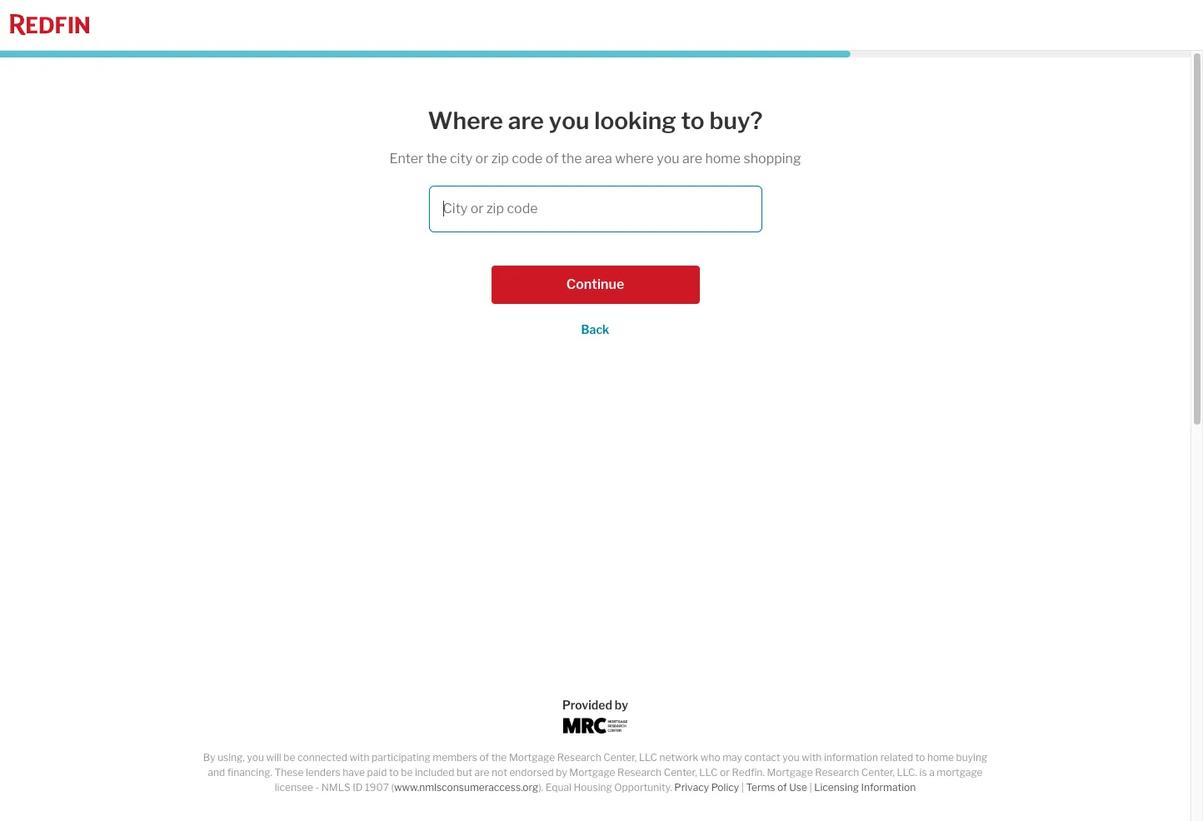 Task type: locate. For each thing, give the bounding box(es) containing it.
1 horizontal spatial of
[[546, 150, 559, 166]]

by up mortgage research center image
[[615, 698, 628, 712]]

1 horizontal spatial llc
[[699, 767, 718, 779]]

| down redfin.
[[741, 782, 744, 794]]

2 vertical spatial of
[[778, 782, 787, 794]]

are up code
[[508, 107, 544, 135]]

1 horizontal spatial |
[[809, 782, 812, 794]]

2 horizontal spatial of
[[778, 782, 787, 794]]

are
[[508, 107, 544, 135], [682, 150, 702, 166], [475, 767, 490, 779]]

mortgage
[[509, 752, 555, 764], [569, 767, 615, 779], [767, 767, 813, 779]]

mortgage up endorsed
[[509, 752, 555, 764]]

network
[[660, 752, 699, 764]]

policy
[[711, 782, 739, 794]]

center, down network
[[664, 767, 697, 779]]

research up housing at the bottom of page
[[557, 752, 601, 764]]

1 vertical spatial or
[[720, 767, 730, 779]]

0 horizontal spatial of
[[480, 752, 489, 764]]

0 horizontal spatial are
[[475, 767, 490, 779]]

be up the these
[[284, 752, 295, 764]]

or left zip
[[475, 150, 489, 166]]

where
[[615, 150, 654, 166]]

are down to buy?
[[682, 150, 702, 166]]

or up policy
[[720, 767, 730, 779]]

0 vertical spatial llc
[[639, 752, 657, 764]]

nmls
[[321, 782, 351, 794]]

0 vertical spatial by
[[615, 698, 628, 712]]

1 horizontal spatial with
[[802, 752, 822, 764]]

of inside by using, you will be connected with participating members of the mortgage research center, llc network who may contact you with information related to home buying and financing. these lenders have paid to be included but are not endorsed by mortgage research center, llc or redfin. mortgage research center, llc. is a mortgage licensee - nmls id 1907 (
[[480, 752, 489, 764]]

by using, you will be connected with participating members of the mortgage research center, llc network who may contact you with information related to home buying and financing. these lenders have paid to be included but are not endorsed by mortgage research center, llc or redfin. mortgage research center, llc. is a mortgage licensee - nmls id 1907 (
[[203, 752, 988, 794]]

endorsed
[[509, 767, 554, 779]]

the inside by using, you will be connected with participating members of the mortgage research center, llc network who may contact you with information related to home buying and financing. these lenders have paid to be included but are not endorsed by mortgage research center, llc or redfin. mortgage research center, llc. is a mortgage licensee - nmls id 1907 (
[[491, 752, 507, 764]]

information
[[824, 752, 878, 764]]

be
[[284, 752, 295, 764], [401, 767, 413, 779]]

privacy policy link
[[674, 782, 739, 794]]

0 horizontal spatial with
[[349, 752, 370, 764]]

research up opportunity.
[[618, 767, 662, 779]]

code
[[512, 150, 543, 166]]

licensing information link
[[814, 782, 916, 794]]

1 vertical spatial to
[[389, 767, 399, 779]]

1 vertical spatial by
[[556, 767, 567, 779]]

| right use
[[809, 782, 812, 794]]

enter
[[390, 150, 424, 166]]

to
[[916, 752, 925, 764], [389, 767, 399, 779]]

information
[[861, 782, 916, 794]]

the left city
[[426, 150, 447, 166]]

may
[[723, 752, 742, 764]]

2 with from the left
[[802, 752, 822, 764]]

licensing
[[814, 782, 859, 794]]

0 horizontal spatial be
[[284, 752, 295, 764]]

2 horizontal spatial research
[[815, 767, 859, 779]]

research up licensing at the bottom
[[815, 767, 859, 779]]

are left 'not'
[[475, 767, 490, 779]]

0 horizontal spatial or
[[475, 150, 489, 166]]

1 vertical spatial llc
[[699, 767, 718, 779]]

0 vertical spatial of
[[546, 150, 559, 166]]

but
[[457, 767, 472, 779]]

llc
[[639, 752, 657, 764], [699, 767, 718, 779]]

id
[[353, 782, 363, 794]]

you up enter the city or zip code of the area where you are home shopping
[[549, 107, 590, 135]]

mortgage research center image
[[563, 718, 628, 734]]

to buy?
[[681, 107, 763, 135]]

of
[[546, 150, 559, 166], [480, 752, 489, 764], [778, 782, 787, 794]]

or inside by using, you will be connected with participating members of the mortgage research center, llc network who may contact you with information related to home buying and financing. these lenders have paid to be included but are not endorsed by mortgage research center, llc or redfin. mortgage research center, llc. is a mortgage licensee - nmls id 1907 (
[[720, 767, 730, 779]]

Where are you looking to buy? text field
[[429, 185, 762, 232]]

by up 'equal'
[[556, 767, 567, 779]]

1 vertical spatial are
[[682, 150, 702, 166]]

2 horizontal spatial are
[[682, 150, 702, 166]]

1 horizontal spatial be
[[401, 767, 413, 779]]

the
[[426, 150, 447, 166], [561, 150, 582, 166], [491, 752, 507, 764]]

with up have
[[349, 752, 370, 764]]

llc up privacy policy link
[[699, 767, 718, 779]]

to up (
[[389, 767, 399, 779]]

2 | from the left
[[809, 782, 812, 794]]

of right members
[[480, 752, 489, 764]]

home shopping
[[705, 150, 801, 166]]

www.nmlsconsumeraccess.org ). equal housing opportunity. privacy policy | terms of use | licensing information
[[394, 782, 916, 794]]

llc up opportunity.
[[639, 752, 657, 764]]

0 horizontal spatial research
[[557, 752, 601, 764]]

buying
[[956, 752, 988, 764]]

1 vertical spatial be
[[401, 767, 413, 779]]

to up is
[[916, 752, 925, 764]]

city
[[450, 150, 473, 166]]

0 vertical spatial to
[[916, 752, 925, 764]]

with
[[349, 752, 370, 764], [802, 752, 822, 764]]

1 with from the left
[[349, 752, 370, 764]]

1907
[[365, 782, 389, 794]]

you
[[549, 107, 590, 135], [657, 150, 680, 166], [247, 752, 264, 764], [783, 752, 800, 764]]

1 horizontal spatial or
[[720, 767, 730, 779]]

looking
[[594, 107, 676, 135]]

center, up information
[[861, 767, 895, 779]]

2 horizontal spatial the
[[561, 150, 582, 166]]

research
[[557, 752, 601, 764], [618, 767, 662, 779], [815, 767, 859, 779]]

1 horizontal spatial by
[[615, 698, 628, 712]]

home
[[927, 752, 954, 764]]

financing.
[[227, 767, 272, 779]]

mortgage up use
[[767, 767, 813, 779]]

opportunity.
[[614, 782, 672, 794]]

1 horizontal spatial are
[[508, 107, 544, 135]]

mortgage up housing at the bottom of page
[[569, 767, 615, 779]]

you right where
[[657, 150, 680, 166]]

of right code
[[546, 150, 559, 166]]

or
[[475, 150, 489, 166], [720, 767, 730, 779]]

be down participating
[[401, 767, 413, 779]]

0 horizontal spatial to
[[389, 767, 399, 779]]

you right contact
[[783, 752, 800, 764]]

terms of use link
[[746, 782, 807, 794]]

0 horizontal spatial by
[[556, 767, 567, 779]]

0 horizontal spatial mortgage
[[509, 752, 555, 764]]

housing
[[574, 782, 612, 794]]

llc.
[[897, 767, 917, 779]]

1 vertical spatial of
[[480, 752, 489, 764]]

of for members
[[480, 752, 489, 764]]

center, up opportunity.
[[603, 752, 637, 764]]

the up 'not'
[[491, 752, 507, 764]]

with up use
[[802, 752, 822, 764]]

of left use
[[778, 782, 787, 794]]

lenders
[[306, 767, 341, 779]]

and
[[208, 767, 225, 779]]

0 horizontal spatial llc
[[639, 752, 657, 764]]

the left area
[[561, 150, 582, 166]]

enter the city or zip code of the area where you are home shopping
[[390, 150, 801, 166]]

1 horizontal spatial the
[[491, 752, 507, 764]]

2 vertical spatial are
[[475, 767, 490, 779]]

0 horizontal spatial the
[[426, 150, 447, 166]]

privacy
[[674, 782, 709, 794]]

center,
[[603, 752, 637, 764], [664, 767, 697, 779], [861, 767, 895, 779]]

0 horizontal spatial |
[[741, 782, 744, 794]]

by
[[615, 698, 628, 712], [556, 767, 567, 779]]

(
[[391, 782, 394, 794]]

|
[[741, 782, 744, 794], [809, 782, 812, 794]]



Task type: describe. For each thing, give the bounding box(es) containing it.
these
[[275, 767, 304, 779]]

will
[[266, 752, 281, 764]]

where
[[428, 107, 503, 135]]

is
[[920, 767, 927, 779]]

mortgage
[[937, 767, 983, 779]]

continue
[[566, 276, 624, 292]]

back button
[[581, 322, 609, 336]]

members
[[433, 752, 477, 764]]

0 vertical spatial be
[[284, 752, 295, 764]]

www.nmlsconsumeraccess.org
[[394, 782, 539, 794]]

of for terms
[[778, 782, 787, 794]]

where are you looking to buy?
[[428, 107, 763, 135]]

0 vertical spatial or
[[475, 150, 489, 166]]

you up financing.
[[247, 752, 264, 764]]

provided by
[[562, 698, 628, 712]]

zip
[[491, 150, 509, 166]]

0 vertical spatial are
[[508, 107, 544, 135]]

area
[[585, 150, 612, 166]]

).
[[539, 782, 544, 794]]

1 horizontal spatial mortgage
[[569, 767, 615, 779]]

contact
[[745, 752, 780, 764]]

-
[[315, 782, 319, 794]]

1 horizontal spatial research
[[618, 767, 662, 779]]

licensee
[[275, 782, 313, 794]]

2 horizontal spatial mortgage
[[767, 767, 813, 779]]

a
[[929, 767, 935, 779]]

terms
[[746, 782, 775, 794]]

using,
[[218, 752, 245, 764]]

not
[[492, 767, 507, 779]]

by inside by using, you will be connected with participating members of the mortgage research center, llc network who may contact you with information related to home buying and financing. these lenders have paid to be included but are not endorsed by mortgage research center, llc or redfin. mortgage research center, llc. is a mortgage licensee - nmls id 1907 (
[[556, 767, 567, 779]]

related
[[880, 752, 913, 764]]

2 horizontal spatial center,
[[861, 767, 895, 779]]

connected
[[297, 752, 347, 764]]

included
[[415, 767, 455, 779]]

who
[[701, 752, 720, 764]]

have
[[343, 767, 365, 779]]

participating
[[372, 752, 431, 764]]

redfin.
[[732, 767, 765, 779]]

1 horizontal spatial to
[[916, 752, 925, 764]]

equal
[[546, 782, 572, 794]]

continue button
[[491, 265, 700, 304]]

back
[[581, 322, 609, 336]]

paid
[[367, 767, 387, 779]]

use
[[789, 782, 807, 794]]

0 horizontal spatial center,
[[603, 752, 637, 764]]

are inside by using, you will be connected with participating members of the mortgage research center, llc network who may contact you with information related to home buying and financing. these lenders have paid to be included but are not endorsed by mortgage research center, llc or redfin. mortgage research center, llc. is a mortgage licensee - nmls id 1907 (
[[475, 767, 490, 779]]

www.nmlsconsumeraccess.org link
[[394, 782, 539, 794]]

provided
[[562, 698, 612, 712]]

1 horizontal spatial center,
[[664, 767, 697, 779]]

1 | from the left
[[741, 782, 744, 794]]

by
[[203, 752, 215, 764]]



Task type: vqa. For each thing, say whether or not it's contained in the screenshot.
Buy with Redfin's the Buy
no



